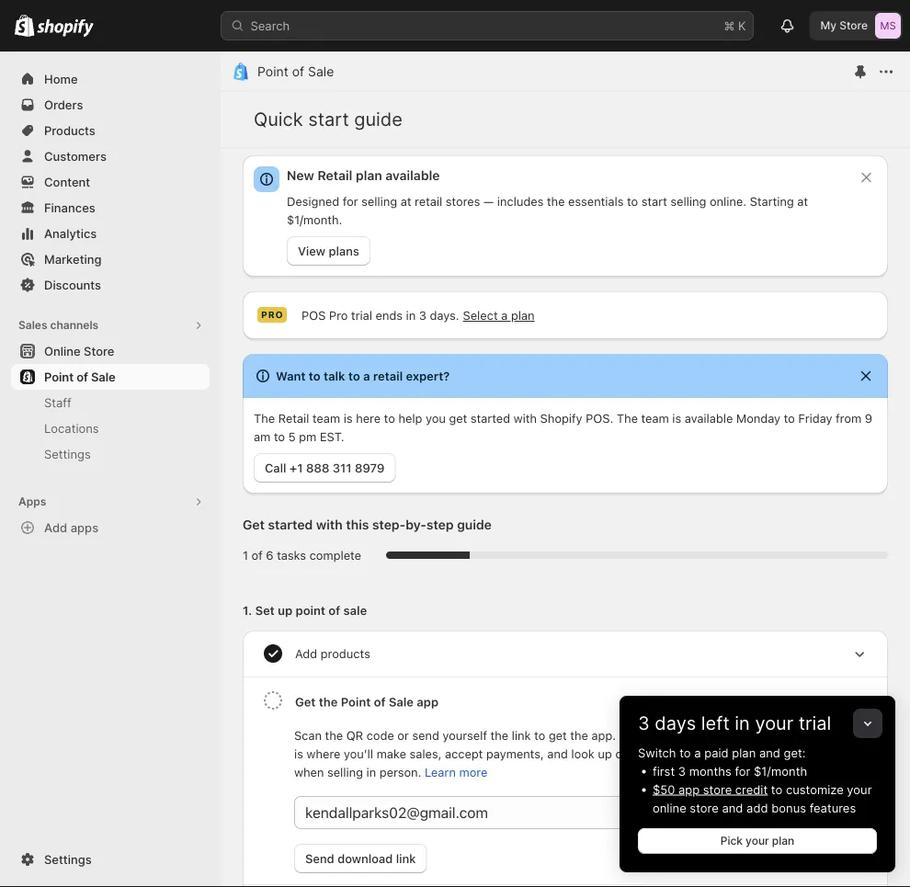 Task type: vqa. For each thing, say whether or not it's contained in the screenshot.
to customize your online store and add bonus features
yes



Task type: locate. For each thing, give the bounding box(es) containing it.
bonus
[[772, 801, 807, 816]]

finances
[[44, 201, 95, 215]]

to left a
[[680, 746, 691, 760]]

1 horizontal spatial and
[[760, 746, 781, 760]]

store down $50 app store credit
[[690, 801, 719, 816]]

first
[[653, 765, 675, 779]]

paid
[[705, 746, 729, 760]]

point of sale
[[258, 64, 334, 80], [44, 370, 116, 384]]

1 horizontal spatial point of sale link
[[258, 64, 334, 80]]

customize
[[787, 783, 844, 797]]

1 vertical spatial point
[[44, 370, 74, 384]]

0 vertical spatial of
[[292, 64, 305, 80]]

0 vertical spatial settings link
[[11, 442, 210, 467]]

products link
[[11, 118, 210, 144]]

3 left days
[[638, 713, 650, 735]]

store for online store
[[84, 344, 114, 358]]

apps button
[[11, 489, 210, 515]]

analytics link
[[11, 221, 210, 247]]

point right icon for point of sale
[[258, 64, 289, 80]]

of up quick
[[292, 64, 305, 80]]

1 horizontal spatial store
[[840, 19, 868, 32]]

my
[[821, 19, 837, 32]]

your up features
[[848, 783, 873, 797]]

online store button
[[0, 339, 221, 364]]

store down the months
[[704, 783, 732, 797]]

0 vertical spatial store
[[840, 19, 868, 32]]

0 horizontal spatial to
[[680, 746, 691, 760]]

your
[[756, 713, 794, 735], [848, 783, 873, 797], [746, 835, 770, 848]]

1 horizontal spatial shopify image
[[37, 19, 94, 37]]

2 settings link from the top
[[11, 847, 210, 873]]

store
[[840, 19, 868, 32], [84, 344, 114, 358]]

1 vertical spatial point of sale
[[44, 370, 116, 384]]

k
[[739, 18, 747, 33]]

0 horizontal spatial 3
[[638, 713, 650, 735]]

icon for point of sale image
[[232, 63, 250, 81]]

point up staff
[[44, 370, 74, 384]]

1 vertical spatial your
[[848, 783, 873, 797]]

0 horizontal spatial plan
[[733, 746, 756, 760]]

settings
[[44, 447, 91, 461], [44, 853, 92, 867]]

customers
[[44, 149, 107, 163]]

point
[[258, 64, 289, 80], [44, 370, 74, 384]]

online store link
[[11, 339, 210, 364]]

point of sale link
[[258, 64, 334, 80], [11, 364, 210, 390]]

$50 app store credit link
[[653, 783, 768, 797]]

pick your plan link
[[638, 829, 878, 855]]

of down online store
[[77, 370, 88, 384]]

my store
[[821, 19, 868, 32]]

store right my
[[840, 19, 868, 32]]

1 vertical spatial store
[[84, 344, 114, 358]]

point of sale link down online store
[[11, 364, 210, 390]]

plan
[[733, 746, 756, 760], [773, 835, 795, 848]]

settings link
[[11, 442, 210, 467], [11, 847, 210, 873]]

plan up for
[[733, 746, 756, 760]]

1 horizontal spatial 3
[[679, 765, 686, 779]]

sale down online store link at left top
[[91, 370, 116, 384]]

for
[[735, 765, 751, 779]]

1 horizontal spatial of
[[292, 64, 305, 80]]

and left add
[[723, 801, 744, 816]]

0 vertical spatial point of sale link
[[258, 64, 334, 80]]

to down $1/month
[[772, 783, 783, 797]]

1 horizontal spatial sale
[[308, 64, 334, 80]]

3 right first
[[679, 765, 686, 779]]

store
[[704, 783, 732, 797], [690, 801, 719, 816]]

0 vertical spatial to
[[680, 746, 691, 760]]

home
[[44, 72, 78, 86]]

1 vertical spatial point of sale link
[[11, 364, 210, 390]]

in
[[735, 713, 751, 735]]

sale
[[308, 64, 334, 80], [91, 370, 116, 384]]

and up $1/month
[[760, 746, 781, 760]]

content
[[44, 175, 90, 189]]

add apps
[[44, 521, 99, 535]]

point of sale down online store
[[44, 370, 116, 384]]

app
[[679, 783, 700, 797]]

my store image
[[876, 13, 902, 39]]

staff link
[[11, 390, 210, 416]]

features
[[810, 801, 857, 816]]

guide
[[354, 108, 403, 130]]

1 vertical spatial and
[[723, 801, 744, 816]]

0 vertical spatial 3
[[638, 713, 650, 735]]

0 horizontal spatial point of sale link
[[11, 364, 210, 390]]

1 vertical spatial plan
[[773, 835, 795, 848]]

0 horizontal spatial store
[[84, 344, 114, 358]]

marketing
[[44, 252, 102, 266]]

point of sale link up quick
[[258, 64, 334, 80]]

products
[[44, 123, 95, 138]]

plan down bonus
[[773, 835, 795, 848]]

⌘
[[724, 18, 735, 33]]

point of sale up quick
[[258, 64, 334, 80]]

discounts
[[44, 278, 101, 292]]

marketing link
[[11, 247, 210, 272]]

1 horizontal spatial point of sale
[[258, 64, 334, 80]]

and for plan
[[760, 746, 781, 760]]

0 horizontal spatial and
[[723, 801, 744, 816]]

0 vertical spatial and
[[760, 746, 781, 760]]

1 horizontal spatial point
[[258, 64, 289, 80]]

1 vertical spatial sale
[[91, 370, 116, 384]]

0 vertical spatial store
[[704, 783, 732, 797]]

your right in
[[756, 713, 794, 735]]

sale up quick start guide
[[308, 64, 334, 80]]

1 vertical spatial to
[[772, 783, 783, 797]]

0 vertical spatial your
[[756, 713, 794, 735]]

and
[[760, 746, 781, 760], [723, 801, 744, 816]]

sales channels
[[18, 319, 99, 332]]

$1/month
[[754, 765, 808, 779]]

1 vertical spatial store
[[690, 801, 719, 816]]

1 vertical spatial settings
[[44, 853, 92, 867]]

store inside button
[[84, 344, 114, 358]]

store down sales channels button at the top of the page
[[84, 344, 114, 358]]

finances link
[[11, 195, 210, 221]]

1 horizontal spatial to
[[772, 783, 783, 797]]

customers link
[[11, 144, 210, 169]]

$50 app store credit
[[653, 783, 768, 797]]

your right pick
[[746, 835, 770, 848]]

1 vertical spatial settings link
[[11, 847, 210, 873]]

and inside to customize your online store and add bonus features
[[723, 801, 744, 816]]

3 days left in your trial button
[[620, 696, 896, 735]]

of
[[292, 64, 305, 80], [77, 370, 88, 384]]

3
[[638, 713, 650, 735], [679, 765, 686, 779]]

shopify image
[[15, 14, 34, 37], [37, 19, 94, 37]]

0 vertical spatial settings
[[44, 447, 91, 461]]

start
[[308, 108, 349, 130]]

to
[[680, 746, 691, 760], [772, 783, 783, 797]]

0 horizontal spatial point
[[44, 370, 74, 384]]

1 vertical spatial of
[[77, 370, 88, 384]]

1 horizontal spatial plan
[[773, 835, 795, 848]]



Task type: describe. For each thing, give the bounding box(es) containing it.
your inside dropdown button
[[756, 713, 794, 735]]

0 vertical spatial point
[[258, 64, 289, 80]]

⌘ k
[[724, 18, 747, 33]]

staff
[[44, 396, 72, 410]]

0 vertical spatial sale
[[308, 64, 334, 80]]

to customize your online store and add bonus features
[[653, 783, 873, 816]]

analytics
[[44, 226, 97, 241]]

1 vertical spatial 3
[[679, 765, 686, 779]]

locations link
[[11, 416, 210, 442]]

days
[[655, 713, 697, 735]]

get:
[[784, 746, 806, 760]]

sales channels button
[[11, 313, 210, 339]]

0 horizontal spatial point of sale
[[44, 370, 116, 384]]

online store
[[44, 344, 114, 358]]

quick start guide
[[254, 108, 403, 130]]

3 days left in your trial
[[638, 713, 832, 735]]

trial
[[799, 713, 832, 735]]

0 vertical spatial point of sale
[[258, 64, 334, 80]]

quick
[[254, 108, 303, 130]]

sales
[[18, 319, 47, 332]]

add
[[44, 521, 67, 535]]

channels
[[50, 319, 99, 332]]

switch
[[638, 746, 677, 760]]

online
[[44, 344, 81, 358]]

$50
[[653, 783, 676, 797]]

0 horizontal spatial sale
[[91, 370, 116, 384]]

0 horizontal spatial of
[[77, 370, 88, 384]]

store inside to customize your online store and add bonus features
[[690, 801, 719, 816]]

3 inside dropdown button
[[638, 713, 650, 735]]

online
[[653, 801, 687, 816]]

2 settings from the top
[[44, 853, 92, 867]]

and for store
[[723, 801, 744, 816]]

a
[[695, 746, 702, 760]]

orders
[[44, 98, 83, 112]]

your inside to customize your online store and add bonus features
[[848, 783, 873, 797]]

add
[[747, 801, 769, 816]]

1 settings from the top
[[44, 447, 91, 461]]

discounts link
[[11, 272, 210, 298]]

to inside to customize your online store and add bonus features
[[772, 783, 783, 797]]

credit
[[736, 783, 768, 797]]

add apps button
[[11, 515, 210, 541]]

content link
[[11, 169, 210, 195]]

pick
[[721, 835, 743, 848]]

0 vertical spatial plan
[[733, 746, 756, 760]]

first 3 months for $1/month
[[653, 765, 808, 779]]

1 settings link from the top
[[11, 442, 210, 467]]

apps
[[71, 521, 99, 535]]

locations
[[44, 421, 99, 436]]

left
[[702, 713, 730, 735]]

3 days left in your trial element
[[620, 744, 896, 873]]

apps
[[18, 495, 46, 509]]

pick your plan
[[721, 835, 795, 848]]

orders link
[[11, 92, 210, 118]]

2 vertical spatial your
[[746, 835, 770, 848]]

home link
[[11, 66, 210, 92]]

store for my store
[[840, 19, 868, 32]]

0 horizontal spatial shopify image
[[15, 14, 34, 37]]

months
[[690, 765, 732, 779]]

search
[[251, 18, 290, 33]]

switch to a paid plan and get:
[[638, 746, 806, 760]]



